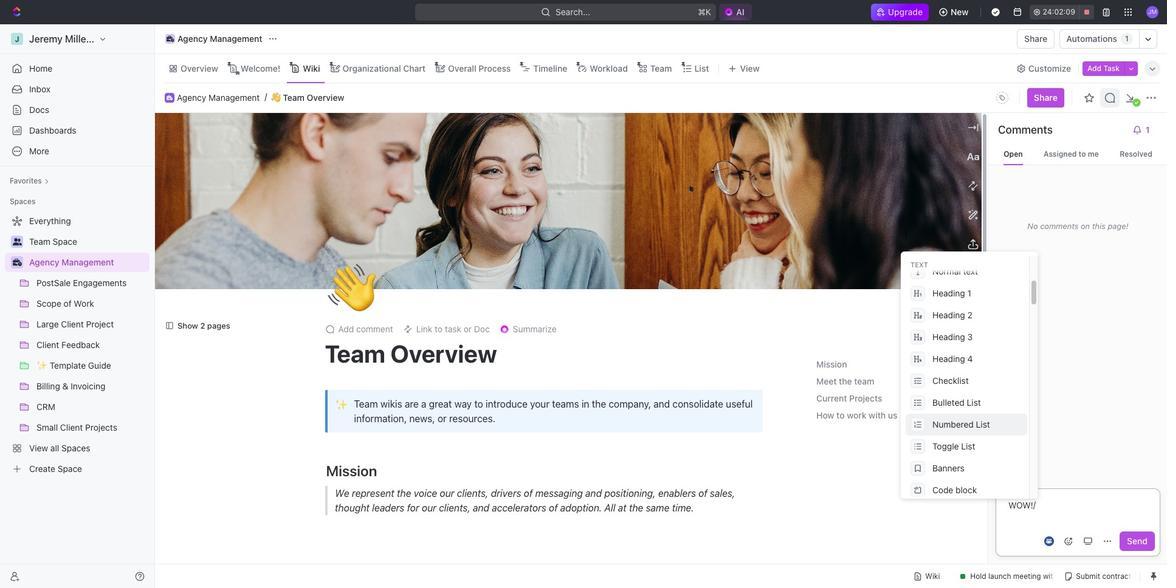Task type: locate. For each thing, give the bounding box(es) containing it.
👋
[[271, 93, 281, 102]]

comments
[[1040, 221, 1079, 231]]

0 vertical spatial our
[[439, 488, 454, 499]]

no
[[1027, 221, 1038, 231]]

heading for heading 3
[[932, 332, 965, 342]]

1 horizontal spatial our
[[439, 488, 454, 499]]

of up accelerators
[[523, 488, 532, 499]]

the inside team wikis are a great way to introduce your teams in the company, and consolidate useful information, news, or resources.
[[592, 399, 606, 410]]

2 vertical spatial agency management link
[[29, 253, 147, 272]]

organizational
[[343, 63, 401, 73]]

1 heading from the top
[[932, 288, 965, 298]]

heading for heading 1
[[932, 288, 965, 298]]

1 vertical spatial meet
[[326, 562, 360, 580]]

1 horizontal spatial add
[[1087, 64, 1102, 73]]

to inside team wikis are a great way to introduce your teams in the company, and consolidate useful information, news, or resources.
[[474, 399, 483, 410]]

meet
[[816, 376, 837, 387], [326, 562, 360, 580]]

and inside team wikis are a great way to introduce your teams in the company, and consolidate useful information, news, or resources.
[[654, 399, 670, 410]]

and right company,
[[654, 399, 670, 410]]

meet the team
[[816, 376, 874, 387], [326, 562, 421, 580]]

0 vertical spatial and
[[654, 399, 670, 410]]

overview
[[181, 63, 218, 73], [307, 92, 344, 102], [390, 339, 497, 368]]

add
[[1087, 64, 1102, 73], [338, 324, 354, 335]]

team inside team wikis are a great way to introduce your teams in the company, and consolidate useful information, news, or resources.
[[354, 399, 378, 410]]

1 down text
[[967, 288, 971, 298]]

add task button
[[1083, 61, 1125, 76]]

text
[[963, 266, 978, 277]]

to left me
[[1079, 150, 1086, 159]]

projects
[[849, 394, 882, 404]]

1 horizontal spatial to
[[836, 411, 845, 421]]

add task
[[1087, 64, 1120, 73]]

0 horizontal spatial our
[[421, 503, 436, 514]]

0 horizontal spatial 2
[[200, 321, 205, 331]]

clients, right for
[[439, 503, 470, 514]]

0 vertical spatial meet
[[816, 376, 837, 387]]

of left sales, on the right of page
[[698, 488, 707, 499]]

0 vertical spatial business time image
[[167, 95, 173, 100]]

list up numbered list
[[967, 398, 981, 408]]

1 right automations
[[1125, 34, 1129, 43]]

agency management inside tree
[[29, 257, 114, 267]]

1 vertical spatial mission
[[326, 463, 377, 480]]

mission
[[816, 359, 847, 370], [326, 463, 377, 480]]

team down add comment
[[325, 339, 385, 368]]

numbered list
[[932, 419, 990, 430]]

clients, left drivers
[[457, 488, 488, 499]]

1 vertical spatial to
[[474, 399, 483, 410]]

agency for agency management link to the middle
[[177, 92, 206, 102]]

team wikis are a great way to introduce your teams in the company, and consolidate useful information, news, or resources.
[[354, 399, 755, 425]]

code block
[[932, 485, 977, 495]]

1 vertical spatial our
[[421, 503, 436, 514]]

3
[[967, 332, 973, 342]]

work
[[847, 411, 866, 421]]

1 horizontal spatial overview
[[307, 92, 344, 102]]

share inside share button
[[1024, 33, 1048, 44]]

team up information,
[[354, 399, 378, 410]]

2 vertical spatial agency
[[29, 257, 59, 267]]

1 horizontal spatial mission
[[816, 359, 847, 370]]

0 horizontal spatial of
[[523, 488, 532, 499]]

wiki
[[303, 63, 320, 73]]

block
[[956, 485, 977, 495]]

resources.
[[449, 414, 495, 425]]

current
[[816, 394, 847, 404]]

0 vertical spatial 1
[[1125, 34, 1129, 43]]

add inside button
[[1087, 64, 1102, 73]]

favorites
[[10, 176, 42, 185]]

heading 1
[[932, 288, 971, 298]]

0 horizontal spatial mission
[[326, 463, 377, 480]]

team
[[854, 376, 874, 387], [388, 562, 421, 580]]

our down voice
[[421, 503, 436, 514]]

2 vertical spatial management
[[62, 257, 114, 267]]

0 horizontal spatial business time image
[[12, 259, 22, 266]]

2 horizontal spatial and
[[654, 399, 670, 410]]

overview left welcome! link at the left of the page
[[181, 63, 218, 73]]

share down customize button
[[1034, 92, 1058, 103]]

1 vertical spatial management
[[209, 92, 260, 102]]

1 vertical spatial clients,
[[439, 503, 470, 514]]

comments
[[998, 123, 1053, 136]]

welcome! link
[[238, 60, 280, 77]]

code
[[932, 485, 953, 495]]

customize
[[1028, 63, 1071, 73]]

no comments on this page!
[[1027, 221, 1129, 231]]

share up customize button
[[1024, 33, 1048, 44]]

bulleted
[[932, 398, 965, 408]]

2 vertical spatial to
[[836, 411, 845, 421]]

team link
[[648, 60, 672, 77]]

pages
[[207, 321, 230, 331]]

to right how
[[836, 411, 845, 421]]

2 up 3
[[967, 310, 972, 320]]

✨
[[335, 398, 348, 411]]

way
[[454, 399, 472, 410]]

agency management
[[177, 33, 262, 44], [177, 92, 260, 102], [29, 257, 114, 267]]

and up adoption.
[[585, 488, 602, 499]]

add left task
[[1087, 64, 1102, 73]]

business time image for agency management link in tree
[[12, 259, 22, 266]]

new button
[[934, 2, 976, 22]]

and left accelerators
[[473, 503, 489, 514]]

0 vertical spatial share
[[1024, 33, 1048, 44]]

our right voice
[[439, 488, 454, 499]]

team left list link
[[650, 63, 672, 73]]

business time image
[[166, 36, 174, 42]]

2 horizontal spatial to
[[1079, 150, 1086, 159]]

great
[[429, 399, 452, 410]]

current projects
[[816, 394, 882, 404]]

0 horizontal spatial and
[[473, 503, 489, 514]]

1 vertical spatial business time image
[[12, 259, 22, 266]]

news,
[[409, 414, 435, 425]]

4
[[967, 354, 973, 364]]

list for numbered list
[[976, 419, 990, 430]]

heading left 4
[[932, 354, 965, 364]]

information,
[[354, 414, 407, 425]]

0 vertical spatial team
[[854, 376, 874, 387]]

1 vertical spatial agency management link
[[177, 92, 260, 103]]

sales,
[[710, 488, 735, 499]]

overview up great
[[390, 339, 497, 368]]

docs link
[[5, 100, 150, 120]]

are
[[405, 399, 419, 410]]

1 horizontal spatial of
[[549, 503, 557, 514]]

1 horizontal spatial team
[[854, 376, 874, 387]]

2 vertical spatial agency management
[[29, 257, 114, 267]]

1 horizontal spatial 1
[[1125, 34, 1129, 43]]

0 horizontal spatial meet the team
[[326, 562, 421, 580]]

1 vertical spatial and
[[585, 488, 602, 499]]

2 heading from the top
[[932, 310, 965, 320]]

list right team link
[[694, 63, 709, 73]]

agency management tree
[[5, 212, 150, 479]]

heading down normal
[[932, 288, 965, 298]]

positioning,
[[604, 488, 655, 499]]

heading left 3
[[932, 332, 965, 342]]

to
[[1079, 150, 1086, 159], [474, 399, 483, 410], [836, 411, 845, 421]]

page!
[[1108, 221, 1129, 231]]

0 horizontal spatial meet
[[326, 562, 360, 580]]

team right 👋
[[283, 92, 305, 102]]

agency inside agency management tree
[[29, 257, 59, 267]]

agency
[[177, 33, 208, 44], [177, 92, 206, 102], [29, 257, 59, 267]]

0 horizontal spatial to
[[474, 399, 483, 410]]

1 vertical spatial overview
[[307, 92, 344, 102]]

1 horizontal spatial meet the team
[[816, 376, 874, 387]]

add for add task
[[1087, 64, 1102, 73]]

mission up the current
[[816, 359, 847, 370]]

enablers
[[658, 488, 696, 499]]

team for team
[[650, 63, 672, 73]]

agency management link inside tree
[[29, 253, 147, 272]]

3 heading from the top
[[932, 332, 965, 342]]

1 vertical spatial share
[[1034, 92, 1058, 103]]

of down messaging
[[549, 503, 557, 514]]

list right toggle
[[961, 441, 975, 452]]

1 vertical spatial agency management
[[177, 92, 260, 102]]

chart
[[403, 63, 426, 73]]

2 for show
[[200, 321, 205, 331]]

2 horizontal spatial overview
[[390, 339, 497, 368]]

team for team overview
[[325, 339, 385, 368]]

share button
[[1017, 29, 1055, 49]]

a
[[421, 399, 426, 410]]

0 vertical spatial to
[[1079, 150, 1086, 159]]

business time image
[[167, 95, 173, 100], [12, 259, 22, 266]]

2 vertical spatial and
[[473, 503, 489, 514]]

consolidate
[[673, 399, 723, 410]]

add left comment
[[338, 324, 354, 335]]

1 vertical spatial add
[[338, 324, 354, 335]]

time.
[[672, 503, 694, 514]]

heading down heading 1
[[932, 310, 965, 320]]

share
[[1024, 33, 1048, 44], [1034, 92, 1058, 103]]

1 vertical spatial agency
[[177, 92, 206, 102]]

organizational chart
[[343, 63, 426, 73]]

list right numbered at the bottom right
[[976, 419, 990, 430]]

for
[[407, 503, 419, 514]]

4 heading from the top
[[932, 354, 965, 364]]

thought
[[335, 503, 369, 514]]

/
[[1033, 500, 1036, 510]]

to right way
[[474, 399, 483, 410]]

0 horizontal spatial overview
[[181, 63, 218, 73]]

list
[[694, 63, 709, 73], [967, 398, 981, 408], [976, 419, 990, 430], [961, 441, 975, 452]]

1 horizontal spatial 2
[[967, 310, 972, 320]]

toggle list
[[932, 441, 975, 452]]

overview down wiki at the left top of the page
[[307, 92, 344, 102]]

assigned
[[1044, 150, 1077, 159]]

mission up we
[[326, 463, 377, 480]]

heading 4
[[932, 354, 973, 364]]

2 right show
[[200, 321, 205, 331]]

1 vertical spatial team
[[388, 562, 421, 580]]

agency management link
[[162, 32, 265, 46], [177, 92, 260, 103], [29, 253, 147, 272]]

1 horizontal spatial business time image
[[167, 95, 173, 100]]

0 vertical spatial add
[[1087, 64, 1102, 73]]

and
[[654, 399, 670, 410], [585, 488, 602, 499], [473, 503, 489, 514]]

1 vertical spatial 1
[[967, 288, 971, 298]]

to for assigned
[[1079, 150, 1086, 159]]

clients,
[[457, 488, 488, 499], [439, 503, 470, 514]]

adoption.
[[560, 503, 602, 514]]

business time image inside agency management tree
[[12, 259, 22, 266]]

0 vertical spatial overview
[[181, 63, 218, 73]]

0 horizontal spatial add
[[338, 324, 354, 335]]



Task type: vqa. For each thing, say whether or not it's contained in the screenshot.
"Process"
yes



Task type: describe. For each thing, give the bounding box(es) containing it.
task
[[1103, 64, 1120, 73]]

organizational chart link
[[340, 60, 426, 77]]

how
[[816, 411, 834, 421]]

accelerators
[[492, 503, 546, 514]]

0 vertical spatial agency management
[[177, 33, 262, 44]]

normal text
[[932, 266, 978, 277]]

numbered
[[932, 419, 974, 430]]

0 vertical spatial agency
[[177, 33, 208, 44]]

banners
[[932, 463, 964, 474]]

company,
[[609, 399, 651, 410]]

⌘k
[[698, 7, 711, 17]]

overview link
[[178, 60, 218, 77]]

how to work with us
[[816, 411, 898, 421]]

comment
[[356, 324, 393, 335]]

overall
[[448, 63, 476, 73]]

with
[[869, 411, 886, 421]]

home
[[29, 63, 52, 74]]

add for add comment
[[338, 324, 354, 335]]

list for bulleted list
[[967, 398, 981, 408]]

show 2 pages
[[177, 321, 230, 331]]

0 vertical spatial agency management link
[[162, 32, 265, 46]]

0 vertical spatial meet the team
[[816, 376, 874, 387]]

represent
[[352, 488, 394, 499]]

leaders
[[372, 503, 404, 514]]

in
[[582, 399, 589, 410]]

home link
[[5, 59, 150, 78]]

2 for heading
[[967, 310, 972, 320]]

list for toggle list
[[961, 441, 975, 452]]

0 vertical spatial management
[[210, 33, 262, 44]]

2 horizontal spatial of
[[698, 488, 707, 499]]

management inside tree
[[62, 257, 114, 267]]

inbox link
[[5, 80, 150, 99]]

favorites button
[[5, 174, 54, 188]]

wiki link
[[300, 60, 320, 77]]

me
[[1088, 150, 1099, 159]]

workload
[[590, 63, 628, 73]]

agency management for agency management link to the middle
[[177, 92, 260, 102]]

spaces
[[10, 197, 35, 206]]

sidebar navigation
[[0, 24, 155, 588]]

normal
[[932, 266, 961, 277]]

customize button
[[1013, 60, 1075, 77]]

send
[[1127, 536, 1148, 546]]

wikis
[[380, 399, 402, 410]]

all
[[604, 503, 615, 514]]

text
[[911, 261, 928, 269]]

add comment
[[338, 324, 393, 335]]

agency for agency management link in tree
[[29, 257, 59, 267]]

timeline link
[[531, 60, 567, 77]]

heading for heading 4
[[932, 354, 965, 364]]

heading 3
[[932, 332, 973, 342]]

to for how
[[836, 411, 845, 421]]

automations
[[1066, 33, 1117, 44]]

list inside list link
[[694, 63, 709, 73]]

search...
[[556, 7, 590, 17]]

list link
[[692, 60, 709, 77]]

24:02:09
[[1043, 7, 1075, 16]]

business time image for agency management link to the middle
[[167, 95, 173, 100]]

1 vertical spatial meet the team
[[326, 562, 421, 580]]

dashboards link
[[5, 121, 150, 140]]

0 vertical spatial clients,
[[457, 488, 488, 499]]

same
[[646, 503, 669, 514]]

overall process link
[[446, 60, 511, 77]]

wow!
[[1008, 500, 1033, 511]]

introduce
[[486, 399, 528, 410]]

workload link
[[587, 60, 628, 77]]

1 horizontal spatial meet
[[816, 376, 837, 387]]

upgrade link
[[871, 4, 929, 21]]

docs
[[29, 105, 49, 115]]

0 horizontal spatial team
[[388, 562, 421, 580]]

drivers
[[491, 488, 521, 499]]

overall process
[[448, 63, 511, 73]]

welcome!
[[241, 63, 280, 73]]

send button
[[1120, 532, 1155, 551]]

team for team wikis are a great way to introduce your teams in the company, and consolidate useful information, news, or resources.
[[354, 399, 378, 410]]

24:02:09 button
[[1030, 5, 1094, 19]]

heading for heading 2
[[932, 310, 965, 320]]

0 vertical spatial mission
[[816, 359, 847, 370]]

resolved
[[1120, 150, 1152, 159]]

your
[[530, 399, 550, 410]]

new
[[951, 7, 969, 17]]

agency management for agency management link in tree
[[29, 257, 114, 267]]

open
[[1004, 150, 1023, 159]]

or
[[438, 414, 447, 425]]

this
[[1092, 221, 1106, 231]]

dashboards
[[29, 125, 76, 136]]

heading 2
[[932, 310, 972, 320]]

2 vertical spatial overview
[[390, 339, 497, 368]]

inbox
[[29, 84, 50, 94]]

1 horizontal spatial and
[[585, 488, 602, 499]]

on
[[1081, 221, 1090, 231]]

voice
[[413, 488, 437, 499]]

useful
[[726, 399, 753, 410]]

wow! /
[[1008, 500, 1036, 511]]

we
[[335, 488, 349, 499]]

show
[[177, 321, 198, 331]]

at
[[618, 503, 626, 514]]

teams
[[552, 399, 579, 410]]

we represent the voice our clients, drivers of messaging and positioning, enablers of sales, thought leaders for our clients, and accelerators of adoption. all at the same time.
[[335, 488, 737, 514]]

messaging
[[535, 488, 582, 499]]

0 horizontal spatial 1
[[967, 288, 971, 298]]

us
[[888, 411, 898, 421]]



